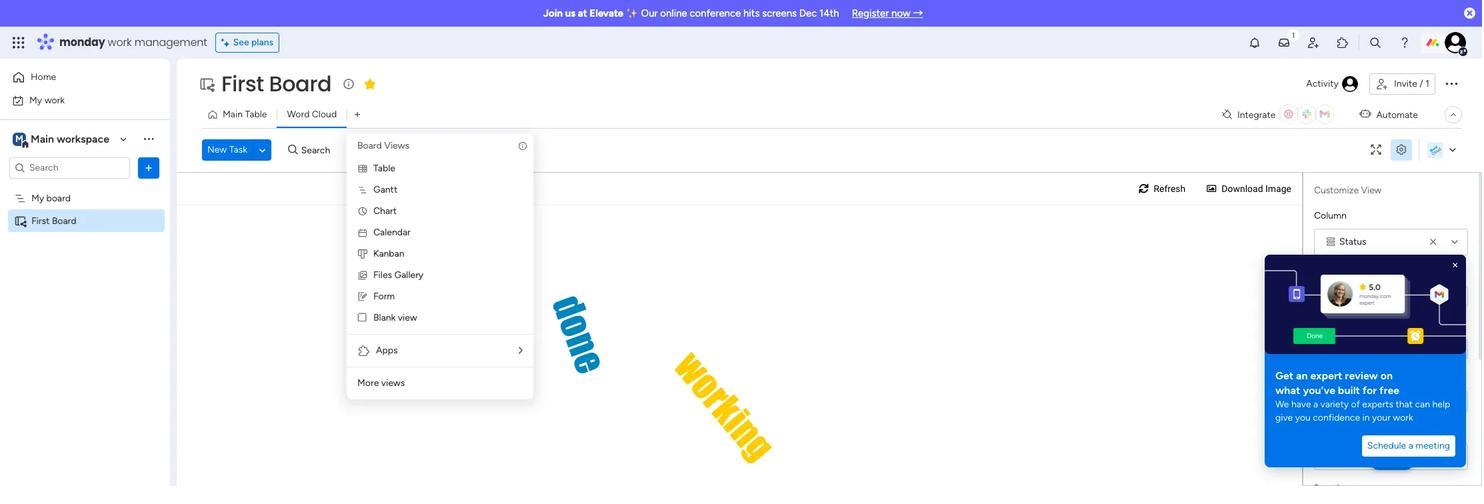 Task type: describe. For each thing, give the bounding box(es) containing it.
remove from favorites image
[[364, 77, 377, 90]]

0 vertical spatial shareable board image
[[199, 76, 215, 92]]

column
[[1315, 210, 1347, 221]]

customize
[[1315, 185, 1360, 196]]

m
[[15, 133, 23, 144]]

cloud
[[312, 109, 337, 120]]

more views
[[358, 378, 405, 389]]

apps
[[376, 345, 398, 356]]

gantt
[[374, 184, 398, 195]]

0 horizontal spatial apps image
[[358, 344, 371, 358]]

medium for spacing
[[1375, 343, 1408, 355]]

new task button
[[202, 139, 253, 161]]

invite
[[1395, 78, 1418, 89]]

can
[[1416, 399, 1431, 410]]

50
[[1325, 291, 1336, 302]]

100 button
[[1346, 286, 1376, 308]]

small
[[1330, 343, 1352, 355]]

new
[[207, 144, 227, 155]]

300
[[1445, 291, 1462, 302]]

elevate
[[590, 7, 624, 19]]

register
[[852, 7, 889, 19]]

invite / 1
[[1395, 78, 1430, 89]]

v2 status outline image
[[1328, 237, 1336, 246]]

form
[[374, 291, 395, 302]]

person button
[[345, 139, 403, 161]]

we
[[1276, 399, 1290, 410]]

work for monday
[[108, 35, 132, 50]]

built
[[1339, 384, 1361, 397]]

schedule a meeting
[[1368, 440, 1451, 452]]

now
[[892, 7, 911, 19]]

settings image
[[1392, 145, 1413, 155]]

views
[[384, 140, 410, 151]]

100
[[1353, 291, 1369, 302]]

activity
[[1307, 78, 1339, 89]]

give
[[1276, 412, 1294, 424]]

automate
[[1377, 109, 1419, 120]]

plans
[[252, 37, 274, 48]]

low
[[1332, 396, 1350, 407]]

our
[[641, 7, 658, 19]]

help image
[[1399, 36, 1412, 49]]

register now → link
[[852, 7, 924, 19]]

notifications image
[[1249, 36, 1262, 49]]

meeting
[[1416, 440, 1451, 452]]

inbox image
[[1278, 36, 1291, 49]]

activity button
[[1302, 73, 1365, 95]]

dec
[[800, 7, 817, 19]]

board views
[[358, 140, 410, 151]]

view
[[1362, 185, 1382, 196]]

medium button for spacing
[[1366, 339, 1417, 360]]

low button
[[1315, 391, 1366, 412]]

large button
[[1417, 339, 1469, 360]]

show board description image
[[341, 77, 357, 91]]

experts
[[1363, 399, 1394, 410]]

medium button for size difference
[[1366, 391, 1417, 412]]

what
[[1276, 384, 1301, 397]]

blank view
[[374, 312, 417, 324]]

my work
[[29, 94, 65, 106]]

words
[[1380, 268, 1405, 279]]

search everything image
[[1370, 36, 1383, 49]]

/
[[1420, 78, 1424, 89]]

First Board field
[[218, 69, 335, 99]]

files gallery
[[374, 270, 424, 281]]

free
[[1380, 384, 1400, 397]]

table inside button
[[245, 109, 267, 120]]

confidence
[[1314, 412, 1361, 424]]

main for main workspace
[[31, 132, 54, 145]]

✨
[[626, 7, 639, 19]]

conference
[[690, 7, 741, 19]]

hits
[[744, 7, 760, 19]]

open full screen image
[[1366, 145, 1388, 155]]

more
[[358, 378, 379, 389]]

my work button
[[8, 90, 143, 111]]

main workspace
[[31, 132, 109, 145]]

list box containing my board
[[0, 184, 170, 412]]

select product image
[[12, 36, 25, 49]]

workspace selection element
[[13, 131, 111, 148]]

→
[[913, 7, 924, 19]]

first board inside list box
[[31, 215, 76, 226]]

max number of words
[[1315, 268, 1405, 279]]

14th
[[820, 7, 840, 19]]

workspace
[[57, 132, 109, 145]]

150 button
[[1376, 286, 1408, 308]]

0 vertical spatial board
[[269, 69, 332, 99]]

1 horizontal spatial of
[[1369, 268, 1378, 279]]

online
[[661, 7, 688, 19]]

my for my work
[[29, 94, 42, 106]]

1
[[1426, 78, 1430, 89]]

font
[[1315, 425, 1334, 436]]

us
[[565, 7, 576, 19]]

my for my board
[[31, 192, 44, 204]]

see plans button
[[215, 33, 280, 53]]

person
[[367, 144, 395, 156]]

for
[[1363, 384, 1378, 397]]

integrate
[[1238, 109, 1276, 120]]

word cloud
[[287, 109, 337, 120]]

angle down image
[[259, 145, 266, 155]]

join
[[543, 7, 563, 19]]

0 vertical spatial first
[[221, 69, 264, 99]]

difference
[[1335, 373, 1379, 384]]

options image
[[1444, 75, 1460, 91]]



Task type: vqa. For each thing, say whether or not it's contained in the screenshot.
NOV for 3
no



Task type: locate. For each thing, give the bounding box(es) containing it.
schedule expert popup banner image
[[1265, 255, 1467, 354]]

work down home on the top left of page
[[44, 94, 65, 106]]

invite members image
[[1308, 36, 1321, 49]]

1 vertical spatial board
[[358, 140, 382, 151]]

see
[[233, 37, 249, 48]]

0 horizontal spatial a
[[1314, 399, 1319, 410]]

expert
[[1311, 370, 1343, 382]]

work inside button
[[44, 94, 65, 106]]

0 vertical spatial a
[[1314, 399, 1319, 410]]

1 vertical spatial my
[[31, 192, 44, 204]]

number
[[1334, 268, 1366, 279]]

my left board
[[31, 192, 44, 204]]

join us at elevate ✨ our online conference hits screens dec 14th
[[543, 7, 840, 19]]

0 horizontal spatial work
[[44, 94, 65, 106]]

size
[[1315, 373, 1332, 384]]

get an expert review on what you've built for free heading
[[1276, 369, 1410, 398]]

200 button
[[1408, 286, 1438, 308]]

1 vertical spatial first
[[31, 215, 50, 226]]

word cloud button
[[277, 104, 347, 125]]

0 vertical spatial main
[[223, 109, 243, 120]]

1 horizontal spatial apps image
[[1337, 36, 1350, 49]]

kanban
[[374, 248, 405, 259]]

0 vertical spatial medium button
[[1366, 339, 1417, 360]]

task
[[229, 144, 248, 155]]

0 horizontal spatial table
[[245, 109, 267, 120]]

invite / 1 button
[[1370, 73, 1436, 95]]

get an expert review on what you've built for free we have a variety of experts that can help give you confidence in your work
[[1276, 370, 1453, 424]]

schedule a meeting button
[[1363, 436, 1456, 457]]

board inside list box
[[52, 215, 76, 226]]

my inside button
[[29, 94, 42, 106]]

0 vertical spatial work
[[108, 35, 132, 50]]

1 vertical spatial work
[[44, 94, 65, 106]]

home button
[[8, 67, 143, 88]]

1 vertical spatial medium
[[1375, 396, 1408, 407]]

work down that
[[1394, 412, 1414, 424]]

2 horizontal spatial work
[[1394, 412, 1414, 424]]

2 vertical spatial work
[[1394, 412, 1414, 424]]

files
[[374, 270, 392, 281]]

Search in workspace field
[[28, 160, 111, 175]]

new task
[[207, 144, 248, 155]]

1 vertical spatial of
[[1352, 399, 1361, 410]]

a inside button
[[1409, 440, 1414, 452]]

monday
[[59, 35, 105, 50]]

medium up on
[[1375, 343, 1408, 355]]

help button
[[1370, 448, 1416, 470]]

of
[[1369, 268, 1378, 279], [1352, 399, 1361, 410]]

2 medium button from the top
[[1366, 391, 1417, 412]]

0 vertical spatial my
[[29, 94, 42, 106]]

jacob simon image
[[1446, 32, 1467, 53]]

workspace options image
[[142, 132, 155, 146]]

1 vertical spatial a
[[1409, 440, 1414, 452]]

schedule
[[1368, 440, 1407, 452]]

main for main table
[[223, 109, 243, 120]]

0 vertical spatial apps image
[[1337, 36, 1350, 49]]

high button
[[1417, 391, 1469, 412]]

main right workspace icon at the left top of the page
[[31, 132, 54, 145]]

v2 search image
[[288, 143, 298, 158]]

1 horizontal spatial first
[[221, 69, 264, 99]]

medium button
[[1366, 339, 1417, 360], [1366, 391, 1417, 412]]

home
[[31, 71, 56, 83]]

table up the angle down image
[[245, 109, 267, 120]]

2 horizontal spatial board
[[358, 140, 382, 151]]

1 vertical spatial apps image
[[358, 344, 371, 358]]

a down you've
[[1314, 399, 1319, 410]]

chart
[[374, 205, 397, 217]]

apps image right invite members image
[[1337, 36, 1350, 49]]

1 image
[[1288, 27, 1300, 42]]

dapulse integrations image
[[1223, 110, 1233, 120]]

first inside list box
[[31, 215, 50, 226]]

option
[[0, 186, 170, 189]]

high
[[1433, 396, 1453, 407]]

1 horizontal spatial main
[[223, 109, 243, 120]]

work right the monday
[[108, 35, 132, 50]]

options image
[[142, 161, 155, 174]]

small button
[[1315, 339, 1366, 360]]

spacing
[[1315, 320, 1349, 332]]

have
[[1292, 399, 1312, 410]]

300 button
[[1438, 286, 1469, 308]]

1 vertical spatial first board
[[31, 215, 76, 226]]

main
[[223, 109, 243, 120], [31, 132, 54, 145]]

workspace image
[[13, 132, 26, 146]]

medium up your
[[1375, 396, 1408, 407]]

screens
[[763, 7, 797, 19]]

register now →
[[852, 7, 924, 19]]

0 horizontal spatial of
[[1352, 399, 1361, 410]]

table
[[245, 109, 267, 120], [374, 163, 396, 174]]

status
[[1340, 236, 1367, 247]]

1 horizontal spatial first board
[[221, 69, 332, 99]]

work for my
[[44, 94, 65, 106]]

of down the built
[[1352, 399, 1361, 410]]

Search field
[[298, 141, 338, 159]]

my inside list box
[[31, 192, 44, 204]]

add view image
[[355, 110, 360, 120]]

apps image
[[1337, 36, 1350, 49], [358, 344, 371, 358]]

apps image left apps
[[358, 344, 371, 358]]

a left meeting
[[1409, 440, 1414, 452]]

1 vertical spatial medium button
[[1366, 391, 1417, 412]]

my down home on the top left of page
[[29, 94, 42, 106]]

50 button
[[1315, 286, 1346, 308]]

an
[[1297, 370, 1309, 382]]

list box
[[0, 184, 170, 412]]

you
[[1296, 412, 1311, 424]]

0 vertical spatial of
[[1369, 268, 1378, 279]]

max
[[1315, 268, 1332, 279]]

medium for size difference
[[1375, 396, 1408, 407]]

0 vertical spatial table
[[245, 109, 267, 120]]

0 vertical spatial first board
[[221, 69, 332, 99]]

help
[[1381, 453, 1405, 466]]

in
[[1363, 412, 1371, 424]]

0 horizontal spatial first board
[[31, 215, 76, 226]]

a inside get an expert review on what you've built for free we have a variety of experts that can help give you confidence in your work
[[1314, 399, 1319, 410]]

1 medium from the top
[[1375, 343, 1408, 355]]

1 vertical spatial shareable board image
[[14, 214, 27, 227]]

at
[[578, 7, 588, 19]]

1 horizontal spatial work
[[108, 35, 132, 50]]

list arrow image
[[519, 346, 523, 356]]

first up main table
[[221, 69, 264, 99]]

variety
[[1321, 399, 1350, 410]]

impact
[[1328, 451, 1357, 462]]

calendar
[[374, 227, 411, 238]]

1 horizontal spatial shareable board image
[[199, 76, 215, 92]]

board left views
[[358, 140, 382, 151]]

collapse board header image
[[1449, 109, 1460, 120]]

first board up word
[[221, 69, 332, 99]]

main up new task
[[223, 109, 243, 120]]

0 horizontal spatial board
[[52, 215, 76, 226]]

of left words
[[1369, 268, 1378, 279]]

word
[[287, 109, 310, 120]]

blank
[[374, 312, 396, 324]]

first board down my board
[[31, 215, 76, 226]]

views
[[381, 378, 405, 389]]

my
[[29, 94, 42, 106], [31, 192, 44, 204]]

medium
[[1375, 343, 1408, 355], [1375, 396, 1408, 407]]

main inside button
[[223, 109, 243, 120]]

a
[[1314, 399, 1319, 410], [1409, 440, 1414, 452]]

board
[[269, 69, 332, 99], [358, 140, 382, 151], [52, 215, 76, 226]]

board up word
[[269, 69, 332, 99]]

2 medium from the top
[[1375, 396, 1408, 407]]

0 horizontal spatial first
[[31, 215, 50, 226]]

main table button
[[202, 104, 277, 125]]

my board
[[31, 192, 71, 204]]

table down person
[[374, 163, 396, 174]]

1 medium button from the top
[[1366, 339, 1417, 360]]

first board
[[221, 69, 332, 99], [31, 215, 76, 226]]

main inside workspace selection 'element'
[[31, 132, 54, 145]]

of inside get an expert review on what you've built for free we have a variety of experts that can help give you confidence in your work
[[1352, 399, 1361, 410]]

work
[[108, 35, 132, 50], [44, 94, 65, 106], [1394, 412, 1414, 424]]

close image
[[1451, 260, 1462, 271]]

you've
[[1304, 384, 1336, 397]]

1 horizontal spatial a
[[1409, 440, 1414, 452]]

0 vertical spatial medium
[[1375, 343, 1408, 355]]

1 vertical spatial main
[[31, 132, 54, 145]]

0 horizontal spatial main
[[31, 132, 54, 145]]

get
[[1276, 370, 1294, 382]]

1 horizontal spatial table
[[374, 163, 396, 174]]

customize view
[[1315, 185, 1382, 196]]

first down my board
[[31, 215, 50, 226]]

autopilot image
[[1360, 106, 1372, 123]]

size difference
[[1315, 373, 1379, 384]]

shareable board image
[[199, 76, 215, 92], [14, 214, 27, 227]]

work inside get an expert review on what you've built for free we have a variety of experts that can help give you confidence in your work
[[1394, 412, 1414, 424]]

see plans
[[233, 37, 274, 48]]

1 vertical spatial table
[[374, 163, 396, 174]]

board down board
[[52, 215, 76, 226]]

large
[[1431, 343, 1455, 355]]

view
[[398, 312, 417, 324]]

0 horizontal spatial shareable board image
[[14, 214, 27, 227]]

board
[[46, 192, 71, 204]]

200
[[1414, 291, 1431, 302]]

monday work management
[[59, 35, 207, 50]]

1 horizontal spatial board
[[269, 69, 332, 99]]

2 vertical spatial board
[[52, 215, 76, 226]]



